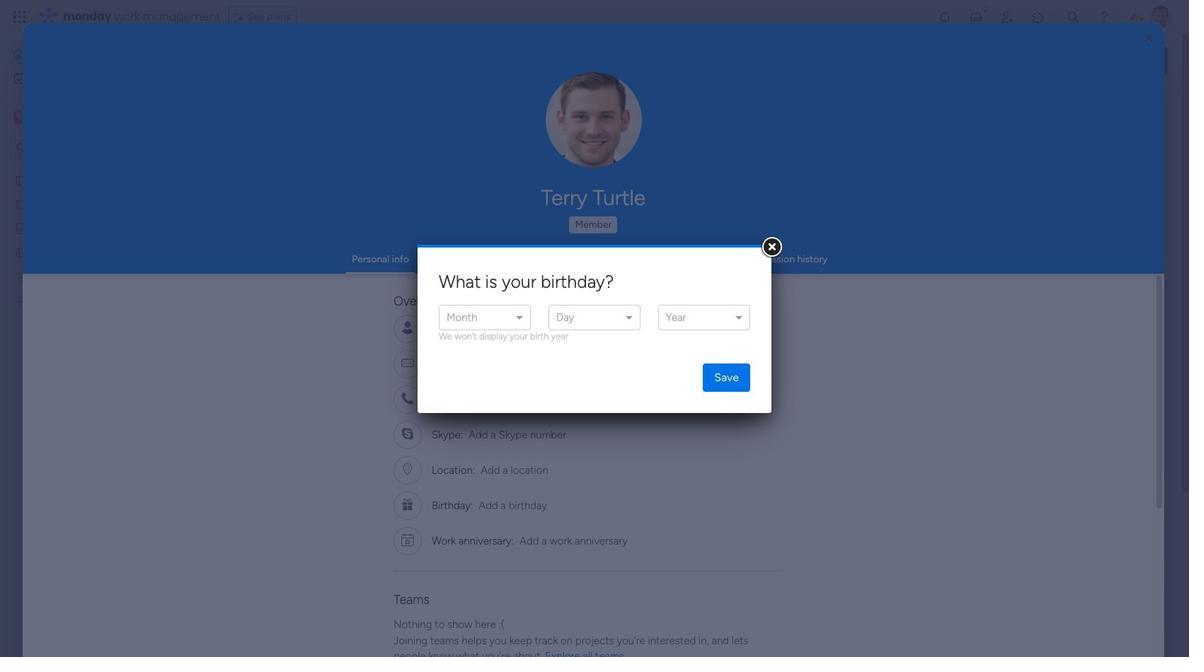 Task type: locate. For each thing, give the bounding box(es) containing it.
1 component image from the left
[[236, 281, 249, 293]]

close image
[[1145, 33, 1153, 44]]

invite members image
[[1000, 10, 1014, 24]]

quick search results list box
[[219, 132, 922, 493]]

0 vertical spatial public board image
[[15, 198, 28, 211]]

component image
[[236, 281, 249, 293], [468, 281, 481, 293]]

list box
[[0, 165, 181, 504]]

public board image
[[15, 173, 28, 187], [15, 246, 28, 259], [468, 258, 484, 274]]

help image
[[1097, 10, 1111, 24]]

search everything image
[[1066, 10, 1080, 24]]

help center element
[[956, 584, 1168, 641]]

workspace image
[[13, 110, 28, 125], [16, 110, 25, 125]]

option
[[0, 167, 181, 170]]

dapulse x slim image
[[1147, 103, 1164, 120]]

1 horizontal spatial public board image
[[236, 258, 252, 274]]

1 horizontal spatial component image
[[468, 281, 481, 293]]

0 horizontal spatial component image
[[236, 281, 249, 293]]

1 vertical spatial public board image
[[236, 258, 252, 274]]

0 horizontal spatial public board image
[[15, 198, 28, 211]]

public board image
[[15, 198, 28, 211], [236, 258, 252, 274]]

templates image image
[[968, 285, 1155, 382]]

getting started element
[[956, 516, 1168, 573]]

see plans image
[[235, 9, 248, 25]]

notifications image
[[938, 10, 952, 24]]



Task type: describe. For each thing, give the bounding box(es) containing it.
copied! image
[[526, 323, 537, 334]]

select product image
[[13, 10, 27, 24]]

2 component image from the left
[[468, 281, 481, 293]]

add to favorites image
[[883, 259, 897, 273]]

2 image
[[980, 1, 992, 17]]

1 workspace image from the left
[[13, 110, 28, 125]]

update feed image
[[969, 10, 983, 24]]

public dashboard image
[[15, 222, 28, 235]]

monday marketplace image
[[1031, 10, 1046, 24]]

2 workspace image from the left
[[16, 110, 25, 125]]

add to favorites image
[[420, 432, 434, 446]]

terry turtle image
[[1150, 6, 1172, 28]]



Task type: vqa. For each thing, say whether or not it's contained in the screenshot.
CRM within Workspace Selection element
no



